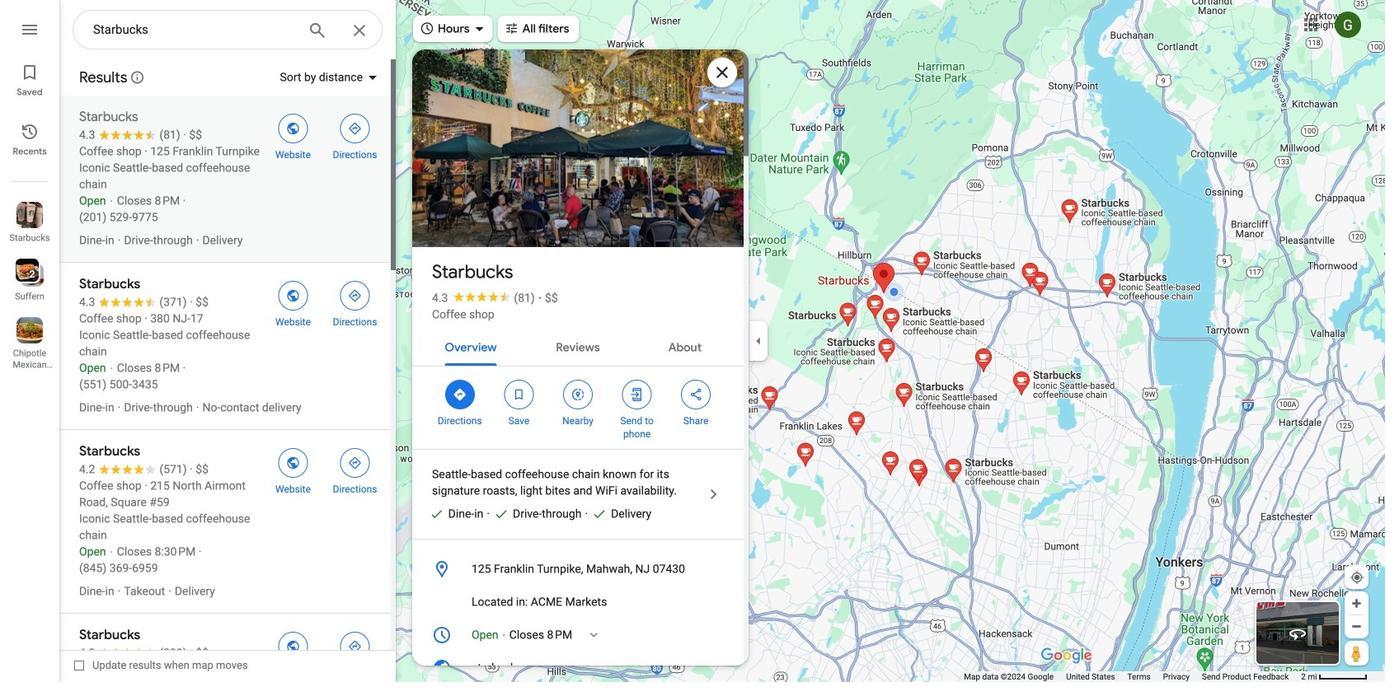 Task type: vqa. For each thing, say whether or not it's contained in the screenshot.
topmost 11044
no



Task type: describe. For each thing, give the bounding box(es) containing it.
show street view coverage image
[[1345, 642, 1369, 666]]

learn more about legal disclosure regarding public reviews on google maps image
[[130, 70, 145, 85]]

information for starbucks region
[[412, 553, 744, 683]]

results for starbucks feed
[[59, 58, 396, 683]]

81 reviews element
[[514, 292, 535, 305]]

none field inside 'starbucks' field
[[93, 20, 294, 40]]

none checkbox inside google maps element
[[74, 656, 248, 676]]

Starbucks field
[[73, 10, 383, 55]]

has drive-through group
[[487, 506, 582, 523]]

show open hours for the week image
[[587, 629, 601, 643]]

zoom out image
[[1351, 621, 1363, 633]]

2 places element
[[18, 267, 35, 282]]

tab list inside starbucks main content
[[412, 327, 744, 366]]

street view image
[[1288, 624, 1308, 644]]

google account: gary orlando  
(orlandogary85@gmail.com) image
[[1335, 12, 1362, 38]]

hours image
[[432, 626, 452, 646]]

actions for starbucks region
[[412, 367, 744, 450]]

none search field inside google maps element
[[73, 10, 383, 55]]



Task type: locate. For each thing, give the bounding box(es) containing it.
list
[[0, 0, 59, 683]]

zoom in image
[[1351, 598, 1363, 610]]

price: moderate element
[[545, 292, 558, 305]]

serves dine-in group
[[422, 506, 484, 523]]

collapse side panel image
[[750, 332, 768, 351]]

starbucks main content
[[410, 22, 749, 683]]

from your device image
[[1350, 571, 1365, 586]]

None field
[[93, 20, 294, 40]]

photo of starbucks image
[[410, 22, 746, 275]]

4.3 stars image
[[448, 292, 514, 302]]

menu image
[[20, 20, 40, 40]]

offers delivery group
[[585, 506, 652, 523]]

None search field
[[73, 10, 383, 55]]

google maps element
[[0, 0, 1386, 683]]

tab list
[[412, 327, 744, 366]]

None checkbox
[[74, 656, 248, 676]]



